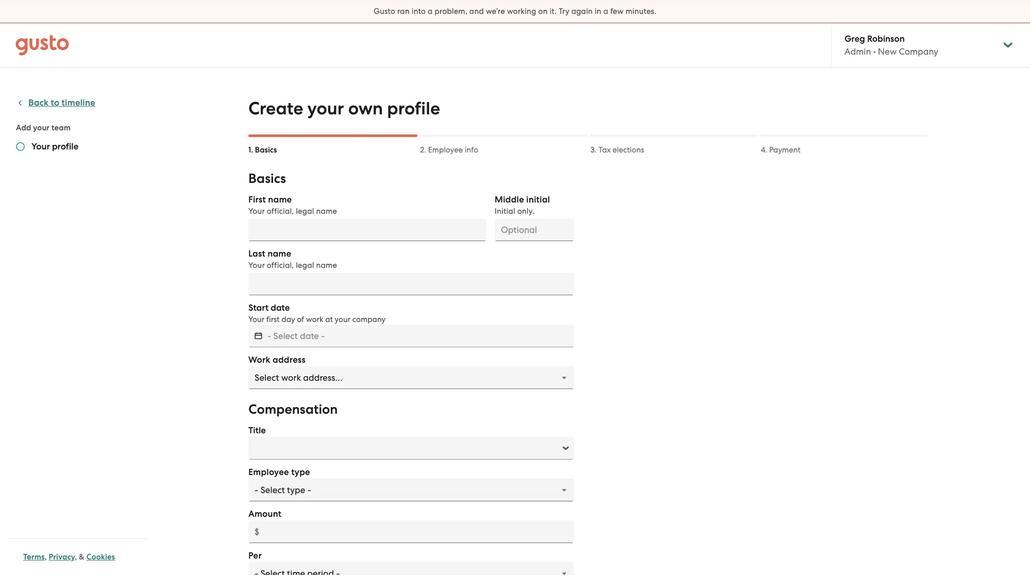 Task type: describe. For each thing, give the bounding box(es) containing it.
day
[[282, 315, 295, 324]]

terms link
[[23, 552, 45, 562]]

back to timeline button
[[16, 97, 95, 109]]

ran
[[397, 7, 410, 16]]

middle initial initial only.
[[495, 194, 550, 216]]

gusto ran into a problem, and we're working on it. try again in a few minutes.
[[374, 7, 657, 16]]

Middle initial field
[[495, 219, 574, 241]]

legal for last name
[[296, 261, 314, 270]]

official, for last name
[[267, 261, 294, 270]]

create your own profile
[[248, 98, 440, 119]]

problem,
[[435, 7, 467, 16]]

initial
[[495, 207, 515, 216]]

of
[[297, 315, 304, 324]]

calendar outline image
[[255, 331, 262, 341]]

0 horizontal spatial profile
[[52, 141, 79, 152]]

privacy link
[[49, 552, 75, 562]]

first
[[266, 315, 280, 324]]

name up start date your first day of work at your company
[[316, 261, 337, 270]]

try
[[559, 7, 569, 16]]

your for create
[[307, 98, 344, 119]]

into
[[412, 7, 426, 16]]

start date your first day of work at your company
[[248, 303, 386, 324]]

name right the first at the left top
[[268, 194, 292, 205]]

at
[[325, 315, 333, 324]]

cookies
[[86, 552, 115, 562]]

add your team
[[16, 123, 71, 132]]

title
[[248, 425, 266, 436]]

terms , privacy , & cookies
[[23, 552, 115, 562]]

compensation
[[248, 401, 338, 417]]

few
[[610, 7, 624, 16]]

greg
[[845, 33, 865, 44]]

0 vertical spatial basics
[[255, 145, 277, 155]]

0 vertical spatial profile
[[387, 98, 440, 119]]

name up first name field
[[316, 207, 337, 216]]

in
[[595, 7, 601, 16]]

&
[[79, 552, 85, 562]]

again
[[571, 7, 593, 16]]

employee for employee type
[[248, 467, 289, 478]]

date
[[271, 303, 290, 313]]

check image
[[16, 142, 25, 151]]

team
[[51, 123, 71, 132]]

first
[[248, 194, 266, 205]]

back
[[28, 97, 49, 108]]

Start date field
[[267, 325, 574, 347]]

cookies button
[[86, 551, 115, 563]]

your inside start date your first day of work at your company
[[335, 315, 351, 324]]

home image
[[15, 35, 69, 55]]

initial
[[526, 194, 550, 205]]

First name field
[[248, 219, 487, 241]]

it.
[[550, 7, 557, 16]]

last name your official, legal name
[[248, 248, 337, 270]]

company
[[352, 315, 386, 324]]

payment
[[769, 145, 801, 155]]

minutes.
[[626, 7, 657, 16]]



Task type: locate. For each thing, give the bounding box(es) containing it.
only.
[[517, 207, 534, 216]]

last
[[248, 248, 265, 259]]

start
[[248, 303, 269, 313]]

name right last
[[268, 248, 291, 259]]

your for first name
[[248, 207, 265, 216]]

0 horizontal spatial a
[[428, 7, 433, 16]]

1 vertical spatial employee
[[248, 467, 289, 478]]

•
[[873, 46, 876, 57]]

employee left type
[[248, 467, 289, 478]]

0 vertical spatial employee
[[428, 145, 463, 155]]

robinson
[[867, 33, 905, 44]]

, left &
[[75, 552, 77, 562]]

your for start date
[[248, 315, 264, 324]]

your inside start date your first day of work at your company
[[248, 315, 264, 324]]

profile right own
[[387, 98, 440, 119]]

1 legal from the top
[[296, 207, 314, 216]]

2 official, from the top
[[267, 261, 294, 270]]

employee type
[[248, 467, 310, 478]]

own
[[348, 98, 383, 119]]

tax
[[599, 145, 611, 155]]

your right at
[[335, 315, 351, 324]]

basics down create
[[255, 145, 277, 155]]

a
[[428, 7, 433, 16], [603, 7, 608, 16]]

a right in
[[603, 7, 608, 16]]

profile down team
[[52, 141, 79, 152]]

2 legal from the top
[[296, 261, 314, 270]]

name
[[268, 194, 292, 205], [316, 207, 337, 216], [268, 248, 291, 259], [316, 261, 337, 270]]

1 official, from the top
[[267, 207, 294, 216]]

terms
[[23, 552, 45, 562]]

official, up date
[[267, 261, 294, 270]]

1 vertical spatial your
[[33, 123, 50, 132]]

legal inside last name your official, legal name
[[296, 261, 314, 270]]

your down start at the bottom left
[[248, 315, 264, 324]]

1 vertical spatial profile
[[52, 141, 79, 152]]

on
[[538, 7, 548, 16]]

tax elections
[[599, 145, 644, 155]]

your profile
[[31, 141, 79, 152]]

1 horizontal spatial profile
[[387, 98, 440, 119]]

1 horizontal spatial a
[[603, 7, 608, 16]]

legal
[[296, 207, 314, 216], [296, 261, 314, 270]]

legal for first name
[[296, 207, 314, 216]]

1 vertical spatial legal
[[296, 261, 314, 270]]

2 , from the left
[[75, 552, 77, 562]]

elections
[[613, 145, 644, 155]]

1 vertical spatial official,
[[267, 261, 294, 270]]

1 horizontal spatial employee
[[428, 145, 463, 155]]

privacy
[[49, 552, 75, 562]]

type
[[291, 467, 310, 478]]

0 horizontal spatial employee
[[248, 467, 289, 478]]

your inside first name your official, legal name
[[248, 207, 265, 216]]

2 vertical spatial your
[[335, 315, 351, 324]]

your down the first at the left top
[[248, 207, 265, 216]]

work address
[[248, 355, 306, 365]]

work
[[248, 355, 270, 365]]

basics
[[255, 145, 277, 155], [248, 171, 286, 187]]

official, inside first name your official, legal name
[[267, 207, 294, 216]]

0 vertical spatial your
[[307, 98, 344, 119]]

1 , from the left
[[45, 552, 47, 562]]

employee left info at the left top
[[428, 145, 463, 155]]

legal up last name your official, legal name
[[296, 207, 314, 216]]

employee info
[[428, 145, 478, 155]]

greg robinson admin • new company
[[845, 33, 939, 57]]

address
[[273, 355, 306, 365]]

your down last
[[248, 261, 265, 270]]

middle
[[495, 194, 524, 205]]

a right into
[[428, 7, 433, 16]]

employee for employee info
[[428, 145, 463, 155]]

2 a from the left
[[603, 7, 608, 16]]

your for add
[[33, 123, 50, 132]]

1 horizontal spatial ,
[[75, 552, 77, 562]]

official, inside last name your official, legal name
[[267, 261, 294, 270]]

gusto
[[374, 7, 395, 16]]

0 horizontal spatial ,
[[45, 552, 47, 562]]

per
[[248, 550, 262, 561]]

your right add
[[33, 123, 50, 132]]

first name your official, legal name
[[248, 194, 337, 216]]

amount
[[248, 509, 282, 519]]

1 a from the left
[[428, 7, 433, 16]]

to
[[51, 97, 59, 108]]

your
[[307, 98, 344, 119], [33, 123, 50, 132], [335, 315, 351, 324]]

Amount field
[[248, 521, 574, 543]]

we're
[[486, 7, 505, 16]]

0 vertical spatial official,
[[267, 207, 294, 216]]

,
[[45, 552, 47, 562], [75, 552, 77, 562]]

legal inside first name your official, legal name
[[296, 207, 314, 216]]

working
[[507, 7, 536, 16]]

employee
[[428, 145, 463, 155], [248, 467, 289, 478]]

your down add your team
[[31, 141, 50, 152]]

add
[[16, 123, 31, 132]]

your
[[31, 141, 50, 152], [248, 207, 265, 216], [248, 261, 265, 270], [248, 315, 264, 324]]

your for last name
[[248, 261, 265, 270]]

your inside last name your official, legal name
[[248, 261, 265, 270]]

create
[[248, 98, 303, 119]]

0 vertical spatial legal
[[296, 207, 314, 216]]

basics up the first at the left top
[[248, 171, 286, 187]]

Last name field
[[248, 273, 574, 295]]

your left own
[[307, 98, 344, 119]]

official,
[[267, 207, 294, 216], [267, 261, 294, 270]]

info
[[465, 145, 478, 155]]

company
[[899, 46, 939, 57]]

admin
[[845, 46, 871, 57]]

1 vertical spatial basics
[[248, 171, 286, 187]]

legal up start date your first day of work at your company
[[296, 261, 314, 270]]

back to timeline
[[28, 97, 95, 108]]

official, for first name
[[267, 207, 294, 216]]

profile
[[387, 98, 440, 119], [52, 141, 79, 152]]

work
[[306, 315, 323, 324]]

, left privacy link
[[45, 552, 47, 562]]

official, up last name your official, legal name
[[267, 207, 294, 216]]

timeline
[[62, 97, 95, 108]]

and
[[469, 7, 484, 16]]

new
[[878, 46, 897, 57]]



Task type: vqa. For each thing, say whether or not it's contained in the screenshot.
"Tax elections"
yes



